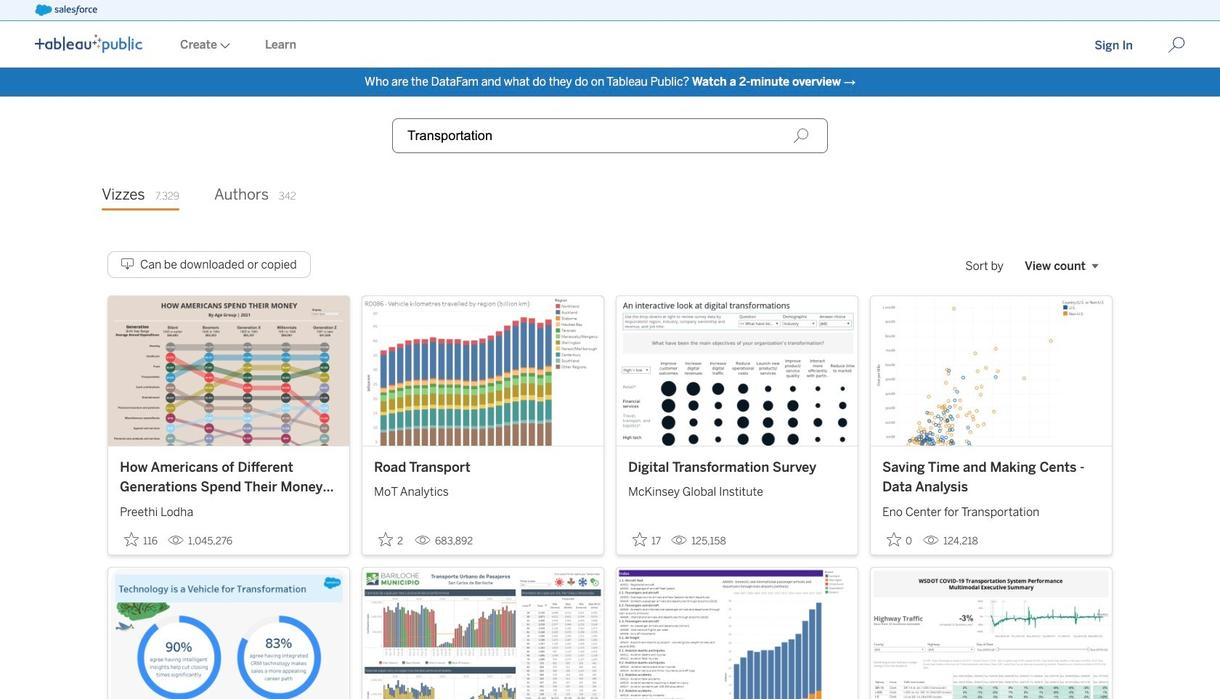 Task type: describe. For each thing, give the bounding box(es) containing it.
logo image
[[35, 34, 142, 53]]

create image
[[217, 43, 230, 49]]

go to search image
[[1151, 36, 1203, 54]]

3 add favorite image from the left
[[633, 532, 647, 547]]

1 add favorite button from the left
[[120, 528, 162, 552]]

2 add favorite image from the left
[[379, 532, 393, 547]]

3 add favorite button from the left
[[628, 528, 666, 552]]

2 add favorite button from the left
[[374, 528, 409, 552]]



Task type: locate. For each thing, give the bounding box(es) containing it.
0 horizontal spatial add favorite image
[[124, 532, 139, 547]]

Search input field
[[392, 118, 828, 153]]

4 add favorite button from the left
[[883, 528, 918, 552]]

1 horizontal spatial add favorite image
[[379, 532, 393, 547]]

1 add favorite image from the left
[[124, 532, 139, 547]]

2 horizontal spatial add favorite image
[[633, 532, 647, 547]]

workbook thumbnail image
[[108, 296, 349, 446], [363, 296, 604, 446], [617, 296, 858, 446], [871, 296, 1112, 446], [108, 568, 349, 700], [363, 568, 604, 700], [617, 568, 858, 700], [871, 568, 1112, 700]]

add favorite image
[[887, 532, 902, 547]]

search image
[[793, 128, 809, 144]]

add favorite image
[[124, 532, 139, 547], [379, 532, 393, 547], [633, 532, 647, 547]]

salesforce logo image
[[35, 4, 97, 16]]

Add Favorite button
[[120, 528, 162, 552], [374, 528, 409, 552], [628, 528, 666, 552], [883, 528, 918, 552]]



Task type: vqa. For each thing, say whether or not it's contained in the screenshot.
James Goodall LINK
no



